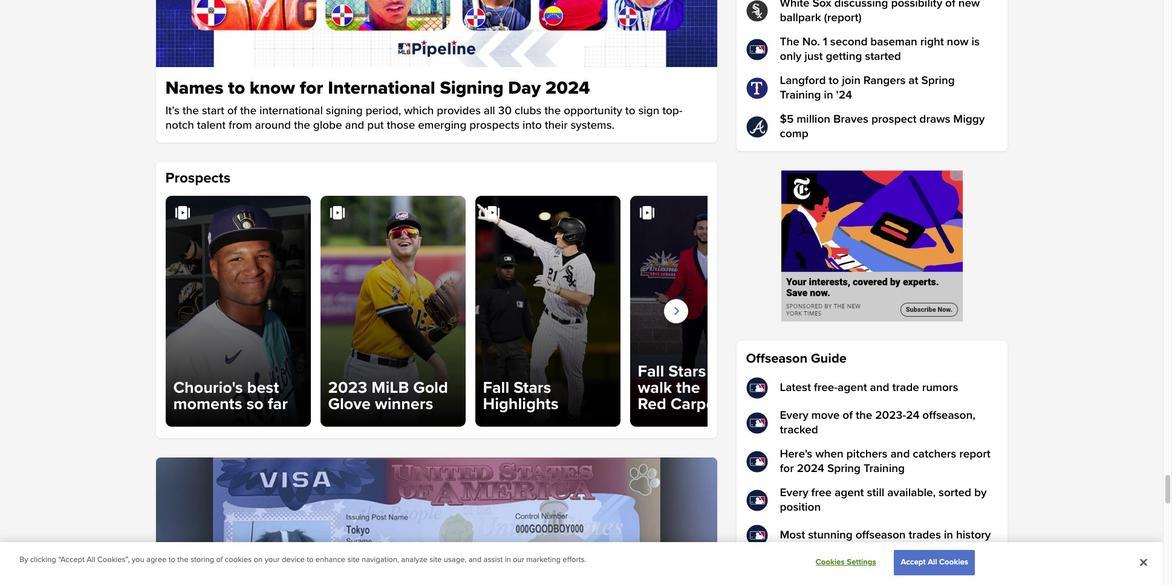 Task type: locate. For each thing, give the bounding box(es) containing it.
efforts.
[[563, 556, 587, 565]]

0 horizontal spatial 2024
[[546, 77, 590, 99]]

your
[[265, 556, 280, 565]]

2024 down here's
[[797, 462, 825, 476]]

1 vertical spatial agent
[[835, 486, 864, 500]]

2 every from the top
[[780, 486, 809, 500]]

privacy alert dialog
[[0, 543, 1164, 586]]

every for every free agent still available, sorted by position
[[780, 486, 809, 500]]

mlb image left the
[[746, 39, 768, 61]]

most
[[780, 529, 806, 543]]

"accept
[[58, 556, 85, 565]]

names to know for international signing day 2024 link
[[165, 77, 708, 99]]

stars for highlights
[[514, 378, 551, 398]]

every up tracked on the bottom right of page
[[780, 409, 809, 423]]

2 mlb image from the top
[[746, 490, 768, 512]]

1 mlb image from the top
[[746, 451, 768, 473]]

provides
[[437, 104, 481, 118]]

all
[[87, 556, 95, 565], [928, 558, 938, 568]]

spring
[[922, 74, 955, 88], [828, 462, 861, 476]]

0 vertical spatial spring
[[922, 74, 955, 88]]

in left "our"
[[505, 556, 511, 565]]

which
[[404, 104, 434, 118]]

only
[[780, 50, 802, 64]]

in inside langford to join rangers at spring training in '24
[[824, 88, 834, 102]]

to inside langford to join rangers at spring training in '24
[[829, 74, 839, 88]]

cookies down history
[[940, 558, 969, 568]]

and left trade
[[870, 381, 890, 395]]

fall inside fall stars highlights
[[483, 378, 510, 398]]

0 vertical spatial 2024
[[546, 77, 590, 99]]

1 vertical spatial 2024
[[797, 462, 825, 476]]

of left new
[[946, 0, 956, 10]]

the left storing
[[177, 556, 189, 565]]

1 cookies from the left
[[816, 558, 845, 568]]

0 horizontal spatial cookies
[[816, 558, 845, 568]]

now
[[947, 35, 969, 49]]

advertisement element
[[781, 171, 963, 322]]

offseason
[[856, 529, 906, 543]]

30
[[498, 104, 512, 118]]

0 vertical spatial in
[[824, 88, 834, 102]]

agent inside latest free-agent and trade rumors link
[[838, 381, 868, 395]]

0 horizontal spatial for
[[300, 77, 323, 99]]

2024 inside here's when pitchers and catchers report for 2024 spring training
[[797, 462, 825, 476]]

1 every from the top
[[780, 409, 809, 423]]

0 vertical spatial for
[[300, 77, 323, 99]]

spring right at
[[922, 74, 955, 88]]

mlb image for every
[[746, 413, 768, 434]]

every move of the 2023-24 offseason, tracked
[[780, 409, 976, 437]]

mlb image for most
[[746, 525, 768, 547]]

white sox discussing possibility of new ballpark (report) link
[[746, 0, 998, 25]]

prospects
[[470, 119, 520, 132]]

and right pitchers
[[891, 448, 910, 462]]

mlb image for latest
[[746, 378, 768, 399]]

analyze
[[401, 556, 428, 565]]

international
[[328, 77, 436, 99]]

fall inside fall stars walk the red carpet
[[638, 362, 665, 382]]

chourio's
[[173, 378, 243, 398]]

$5 million braves prospect draws miggy comp
[[780, 113, 985, 141]]

mlb image down offseason
[[746, 378, 768, 399]]

2024 for day
[[546, 77, 590, 99]]

0 vertical spatial agent
[[838, 381, 868, 395]]

2024 for for
[[797, 462, 825, 476]]

2024 up opportunity
[[546, 77, 590, 99]]

names
[[165, 77, 224, 99]]

training down pitchers
[[864, 462, 905, 476]]

stars
[[669, 362, 706, 382], [514, 378, 551, 398]]

stars inside fall stars highlights
[[514, 378, 551, 398]]

1 horizontal spatial all
[[928, 558, 938, 568]]

mlb image left here's
[[746, 451, 768, 473]]

0 horizontal spatial training
[[780, 88, 821, 102]]

mlb image left tracked on the bottom right of page
[[746, 413, 768, 434]]

you
[[132, 556, 144, 565]]

mlb image
[[746, 451, 768, 473], [746, 490, 768, 512]]

every inside every free agent still available, sorted by position
[[780, 486, 809, 500]]

agent
[[838, 381, 868, 395], [835, 486, 864, 500]]

of right storing
[[216, 556, 223, 565]]

notch
[[165, 119, 194, 132]]

comp
[[780, 127, 809, 141]]

agent inside every free agent still available, sorted by position
[[835, 486, 864, 500]]

2 vertical spatial in
[[505, 556, 511, 565]]

and left assist at the bottom of the page
[[469, 556, 482, 565]]

free
[[812, 486, 832, 500]]

every up position
[[780, 486, 809, 500]]

0 horizontal spatial fall
[[483, 378, 510, 398]]

1 horizontal spatial fall
[[638, 362, 665, 382]]

carpet
[[671, 394, 721, 414]]

it's
[[165, 104, 180, 118]]

mlb image inside every free agent still available, sorted by position link
[[746, 490, 768, 512]]

most stunning offseason trades in history
[[780, 529, 991, 543]]

mlb image inside here's when pitchers and catchers report for 2024 spring training link
[[746, 451, 768, 473]]

1 horizontal spatial 2024
[[797, 462, 825, 476]]

every free agent still available, sorted by position
[[780, 486, 987, 515]]

site right enhance
[[348, 556, 360, 565]]

ballpark
[[780, 11, 821, 25]]

mlb image for here's
[[746, 451, 768, 473]]

braves image
[[746, 116, 768, 138]]

signing
[[440, 77, 504, 99]]

for up international
[[300, 77, 323, 99]]

cookies down stunning
[[816, 558, 845, 568]]

to right device
[[307, 556, 314, 565]]

2 cookies from the left
[[940, 558, 969, 568]]

agent left still
[[835, 486, 864, 500]]

to right agree
[[169, 556, 175, 565]]

winners
[[375, 394, 433, 414]]

the
[[780, 35, 800, 49]]

training inside here's when pitchers and catchers report for 2024 spring training
[[864, 462, 905, 476]]

for
[[300, 77, 323, 99], [780, 462, 794, 476]]

the up from
[[240, 104, 257, 118]]

in right the trades
[[944, 529, 954, 543]]

training down langford
[[780, 88, 821, 102]]

prospects button
[[156, 166, 231, 193]]

miggy
[[954, 113, 985, 126]]

1 vertical spatial every
[[780, 486, 809, 500]]

0 vertical spatial training
[[780, 88, 821, 102]]

agent down guide
[[838, 381, 868, 395]]

1 horizontal spatial cookies
[[940, 558, 969, 568]]

1 vertical spatial spring
[[828, 462, 861, 476]]

0 vertical spatial mlb image
[[746, 451, 768, 473]]

(report)
[[824, 11, 862, 25]]

million
[[797, 113, 831, 126]]

of
[[946, 0, 956, 10], [227, 104, 237, 118], [843, 409, 853, 423], [216, 556, 223, 565]]

mlb image
[[746, 39, 768, 61], [746, 378, 768, 399], [746, 413, 768, 434], [746, 525, 768, 547]]

1
[[823, 35, 828, 49]]

of right move
[[843, 409, 853, 423]]

to left join
[[829, 74, 839, 88]]

1 site from the left
[[348, 556, 360, 565]]

of up from
[[227, 104, 237, 118]]

0 horizontal spatial spring
[[828, 462, 861, 476]]

site
[[348, 556, 360, 565], [430, 556, 442, 565]]

spring down when
[[828, 462, 861, 476]]

stars inside fall stars walk the red carpet
[[669, 362, 706, 382]]

move
[[812, 409, 840, 423]]

is
[[972, 35, 980, 49]]

fall for walk
[[638, 362, 665, 382]]

latest free-agent and trade rumors
[[780, 381, 959, 395]]

of inside privacy alert dialog
[[216, 556, 223, 565]]

0 vertical spatial every
[[780, 409, 809, 423]]

settings
[[847, 558, 877, 568]]

2024 inside names to know for international signing day 2024 it's the start of the international signing period, which provides all 30 clubs the opportunity to sign top- notch talent from around the globe and put those emerging prospects into their systems.
[[546, 77, 590, 99]]

baseman
[[871, 35, 918, 49]]

agent for free
[[835, 486, 864, 500]]

in
[[824, 88, 834, 102], [944, 529, 954, 543], [505, 556, 511, 565]]

2 mlb image from the top
[[746, 378, 768, 399]]

0 horizontal spatial stars
[[514, 378, 551, 398]]

mlb image inside every move of the 2023-24 offseason, tracked link
[[746, 413, 768, 434]]

in left '24 on the top right of page
[[824, 88, 834, 102]]

names to know for international signing day 2024 image
[[156, 0, 717, 67]]

3 mlb image from the top
[[746, 413, 768, 434]]

1 horizontal spatial training
[[864, 462, 905, 476]]

every free agent still available, sorted by position link
[[746, 486, 998, 516]]

top-
[[663, 104, 683, 118]]

1 vertical spatial mlb image
[[746, 490, 768, 512]]

every
[[780, 409, 809, 423], [780, 486, 809, 500]]

no.
[[803, 35, 820, 49]]

the up notch
[[183, 104, 199, 118]]

0 horizontal spatial in
[[505, 556, 511, 565]]

1 horizontal spatial spring
[[922, 74, 955, 88]]

cookies
[[816, 558, 845, 568], [940, 558, 969, 568]]

rangers image
[[746, 77, 768, 99]]

mlb image left position
[[746, 490, 768, 512]]

site left usage,
[[430, 556, 442, 565]]

1 horizontal spatial stars
[[669, 362, 706, 382]]

just
[[805, 50, 823, 64]]

mlb image inside the no. 1 second baseman right now is only just getting started link
[[746, 39, 768, 61]]

0 horizontal spatial site
[[348, 556, 360, 565]]

history
[[957, 529, 991, 543]]

by
[[19, 556, 28, 565]]

1 horizontal spatial for
[[780, 462, 794, 476]]

those
[[387, 119, 415, 132]]

the down international
[[294, 119, 310, 132]]

sorted
[[939, 486, 972, 500]]

langford
[[780, 74, 826, 88]]

agree
[[146, 556, 167, 565]]

1 vertical spatial in
[[944, 529, 954, 543]]

when
[[816, 448, 844, 462]]

all right 'accept'
[[928, 558, 938, 568]]

stars for walk
[[669, 362, 706, 382]]

their
[[545, 119, 568, 132]]

the left 2023-
[[856, 409, 873, 423]]

1 vertical spatial training
[[864, 462, 905, 476]]

every inside every move of the 2023-24 offseason, tracked
[[780, 409, 809, 423]]

1 mlb image from the top
[[746, 39, 768, 61]]

the right 'walk' on the right of the page
[[677, 378, 701, 398]]

all right "accept
[[87, 556, 95, 565]]

latest
[[780, 381, 811, 395]]

offseason guide
[[746, 351, 847, 367]]

1 horizontal spatial site
[[430, 556, 442, 565]]

for down here's
[[780, 462, 794, 476]]

white
[[780, 0, 810, 10]]

1 horizontal spatial in
[[824, 88, 834, 102]]

and down signing
[[345, 119, 364, 132]]

mlb image left most
[[746, 525, 768, 547]]

2 horizontal spatial in
[[944, 529, 954, 543]]

4 mlb image from the top
[[746, 525, 768, 547]]

cookies inside button
[[816, 558, 845, 568]]

1 vertical spatial for
[[780, 462, 794, 476]]

braves
[[834, 113, 869, 126]]

in inside most stunning offseason trades in history link
[[944, 529, 954, 543]]



Task type: describe. For each thing, give the bounding box(es) containing it.
enhance
[[316, 556, 346, 565]]

rumors
[[923, 381, 959, 395]]

for inside here's when pitchers and catchers report for 2024 spring training
[[780, 462, 794, 476]]

the no. 1 second baseman right now is only just getting started link
[[746, 35, 998, 64]]

milb
[[372, 378, 409, 398]]

most stunning offseason trades in history link
[[746, 525, 998, 547]]

walk
[[638, 378, 672, 398]]

device
[[282, 556, 305, 565]]

offseason
[[746, 351, 808, 367]]

of inside every move of the 2023-24 offseason, tracked
[[843, 409, 853, 423]]

cookies
[[225, 556, 252, 565]]

discussing
[[835, 0, 889, 10]]

2023 milb gold glove winners
[[328, 378, 448, 414]]

chourio's best moments so far
[[173, 378, 288, 414]]

the up "their"
[[545, 104, 561, 118]]

draws
[[920, 113, 951, 126]]

trades
[[909, 529, 941, 543]]

ohtani's dog a new type of border collie image
[[156, 458, 717, 586]]

accept all cookies button
[[895, 551, 975, 576]]

highlights
[[483, 394, 559, 414]]

from
[[229, 119, 252, 132]]

$5 million braves prospect draws miggy comp link
[[746, 113, 998, 142]]

to left know
[[228, 77, 245, 99]]

available,
[[888, 486, 936, 500]]

and inside here's when pitchers and catchers report for 2024 spring training
[[891, 448, 910, 462]]

names to know for international signing day 2024 it's the start of the international signing period, which provides all 30 clubs the opportunity to sign top- notch talent from around the globe and put those emerging prospects into their systems.
[[165, 77, 683, 132]]

offseason,
[[923, 409, 976, 423]]

sox
[[813, 0, 832, 10]]

here's
[[780, 448, 813, 462]]

put
[[367, 119, 384, 132]]

0 horizontal spatial all
[[87, 556, 95, 565]]

2023
[[328, 378, 368, 398]]

red
[[638, 394, 667, 414]]

best
[[247, 378, 279, 398]]

mlb image for every
[[746, 490, 768, 512]]

all
[[484, 104, 495, 118]]

gold
[[413, 378, 448, 398]]

on
[[254, 556, 263, 565]]

storing
[[191, 556, 214, 565]]

our
[[513, 556, 525, 565]]

white sox image
[[746, 0, 768, 22]]

mlb image for the
[[746, 39, 768, 61]]

cookies",
[[97, 556, 130, 565]]

usage,
[[444, 556, 467, 565]]

globe
[[313, 119, 342, 132]]

of inside names to know for international signing day 2024 it's the start of the international signing period, which provides all 30 clubs the opportunity to sign top- notch talent from around the globe and put those emerging prospects into their systems.
[[227, 104, 237, 118]]

training inside langford to join rangers at spring training in '24
[[780, 88, 821, 102]]

signing
[[326, 104, 363, 118]]

into
[[523, 119, 542, 132]]

every move of the 2023-24 offseason, tracked link
[[746, 409, 998, 438]]

latest free-agent and trade rumors link
[[746, 378, 998, 399]]

opportunity
[[564, 104, 623, 118]]

the inside privacy alert dialog
[[177, 556, 189, 565]]

glove
[[328, 394, 371, 414]]

accept all cookies
[[901, 558, 969, 568]]

pitchers
[[847, 448, 888, 462]]

2023-
[[876, 409, 907, 423]]

fall stars highlights
[[483, 378, 559, 414]]

of inside white sox discussing possibility of new ballpark (report)
[[946, 0, 956, 10]]

'24
[[837, 88, 853, 102]]

cookies inside button
[[940, 558, 969, 568]]

24
[[906, 409, 920, 423]]

moments
[[173, 394, 242, 414]]

assist
[[484, 556, 503, 565]]

fall stars walk the red carpet
[[638, 362, 721, 414]]

cookies settings
[[816, 558, 877, 568]]

trade
[[893, 381, 920, 395]]

sign
[[639, 104, 660, 118]]

all inside button
[[928, 558, 938, 568]]

at
[[909, 74, 919, 88]]

emerging
[[418, 119, 467, 132]]

every for every move of the 2023-24 offseason, tracked
[[780, 409, 809, 423]]

2 site from the left
[[430, 556, 442, 565]]

agent for free-
[[838, 381, 868, 395]]

fall for highlights
[[483, 378, 510, 398]]

in inside privacy alert dialog
[[505, 556, 511, 565]]

start
[[202, 104, 224, 118]]

the inside every move of the 2023-24 offseason, tracked
[[856, 409, 873, 423]]

right
[[921, 35, 944, 49]]

free-
[[814, 381, 838, 395]]

know
[[250, 77, 295, 99]]

rangers
[[864, 74, 906, 88]]

started
[[865, 50, 901, 64]]

to left the sign
[[626, 104, 636, 118]]

the no. 1 second baseman right now is only just getting started
[[780, 35, 980, 64]]

white sox discussing possibility of new ballpark (report)
[[780, 0, 980, 25]]

so
[[247, 394, 264, 414]]

marketing
[[527, 556, 561, 565]]

for inside names to know for international signing day 2024 it's the start of the international signing period, which provides all 30 clubs the opportunity to sign top- notch talent from around the globe and put those emerging prospects into their systems.
[[300, 77, 323, 99]]

here's when pitchers and catchers report for 2024 spring training
[[780, 448, 991, 476]]

new
[[959, 0, 980, 10]]

prospects
[[165, 169, 231, 187]]

join
[[842, 74, 861, 88]]

around
[[255, 119, 291, 132]]

prospect
[[872, 113, 917, 126]]

and inside privacy alert dialog
[[469, 556, 482, 565]]

systems.
[[571, 119, 615, 132]]

still
[[867, 486, 885, 500]]

the inside fall stars walk the red carpet
[[677, 378, 701, 398]]

by
[[975, 486, 987, 500]]

spring inside langford to join rangers at spring training in '24
[[922, 74, 955, 88]]

tracked
[[780, 424, 819, 437]]

and inside names to know for international signing day 2024 it's the start of the international signing period, which provides all 30 clubs the opportunity to sign top- notch talent from around the globe and put those emerging prospects into their systems.
[[345, 119, 364, 132]]

spring inside here's when pitchers and catchers report for 2024 spring training
[[828, 462, 861, 476]]



Task type: vqa. For each thing, say whether or not it's contained in the screenshot.
the
yes



